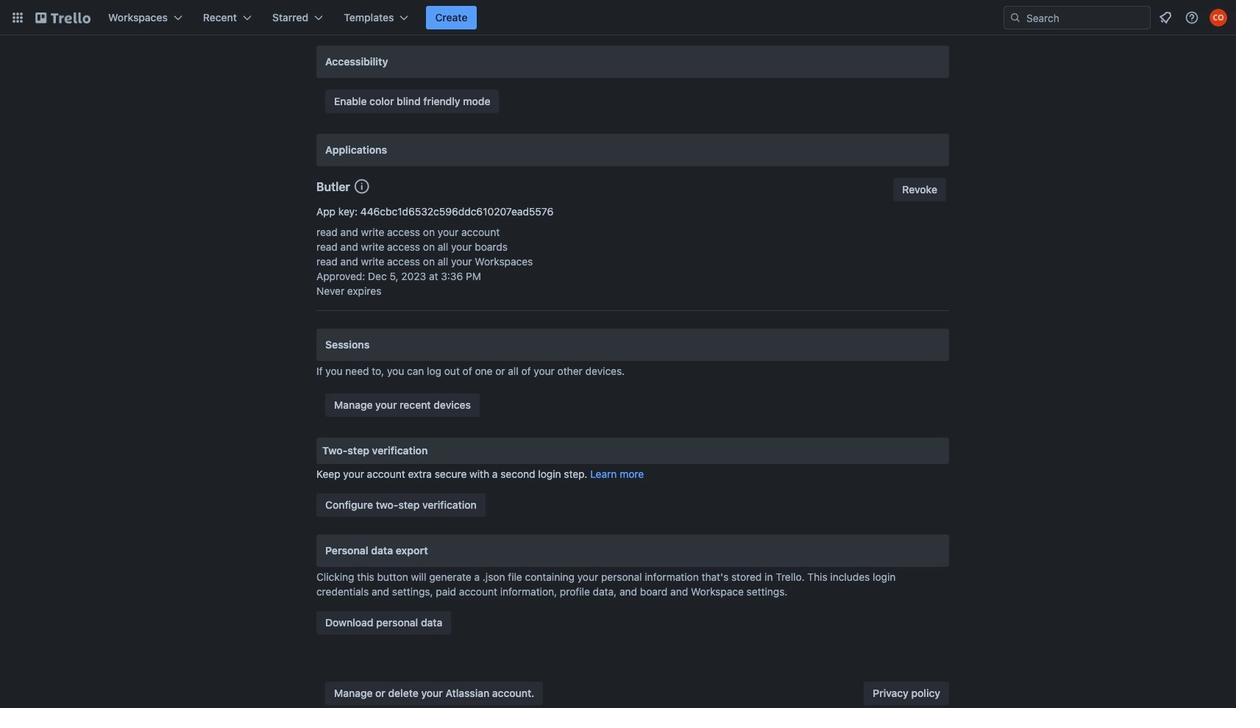 Task type: vqa. For each thing, say whether or not it's contained in the screenshot.
Meeting at the top left of the page
no



Task type: locate. For each thing, give the bounding box(es) containing it.
back to home image
[[35, 6, 91, 29]]

Search field
[[1022, 7, 1150, 28]]

0 notifications image
[[1157, 9, 1175, 26]]

search image
[[1010, 12, 1022, 24]]

open information menu image
[[1185, 10, 1200, 25]]

primary element
[[0, 0, 1236, 35]]

None button
[[894, 178, 946, 202]]



Task type: describe. For each thing, give the bounding box(es) containing it.
christina overa (christinaovera) image
[[1210, 9, 1228, 26]]



